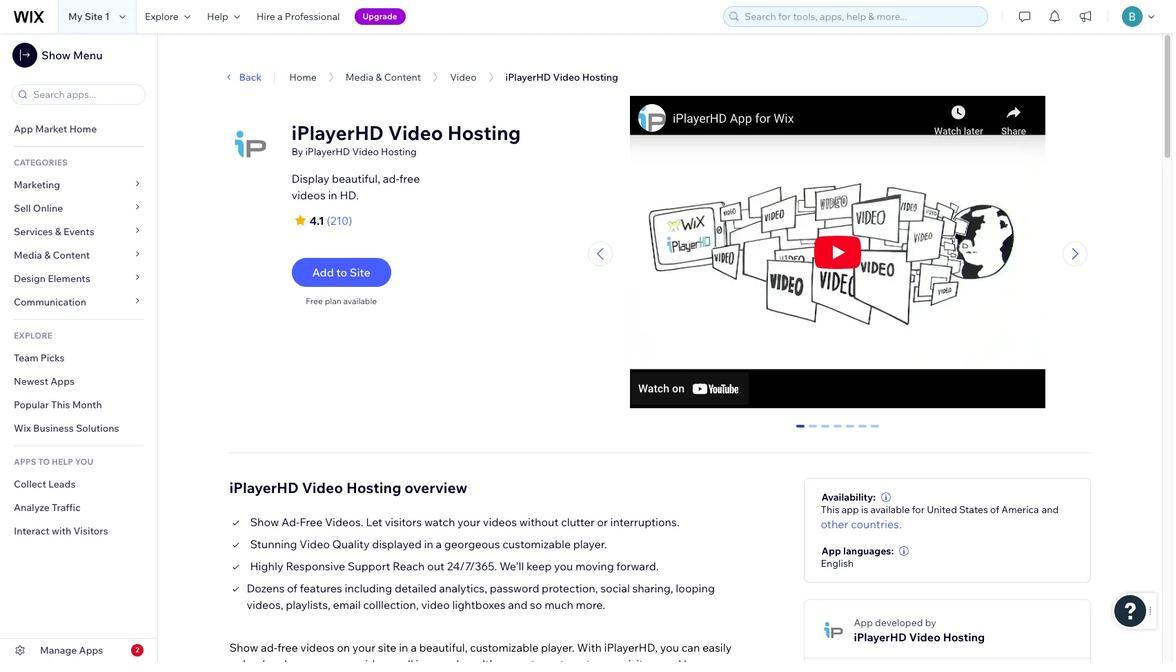 Task type: locate. For each thing, give the bounding box(es) containing it.
0 horizontal spatial app
[[14, 123, 33, 135]]

1 vertical spatial available
[[871, 504, 910, 516]]

show up stunning on the bottom left of page
[[250, 515, 279, 529]]

without
[[520, 515, 559, 529]]

free left the videos.
[[300, 515, 323, 529]]

content inside sidebar element
[[53, 249, 90, 262]]

you left can
[[660, 641, 679, 655]]

1 horizontal spatial &
[[55, 226, 61, 238]]

1 vertical spatial media & content
[[14, 249, 90, 262]]

available right the plan
[[343, 296, 377, 306]]

free inside display beautiful, ad-free videos in hd.
[[399, 172, 420, 186]]

1 horizontal spatial site
[[350, 266, 371, 280]]

0 horizontal spatial media
[[14, 249, 42, 262]]

show for show menu
[[41, 48, 71, 62]]

site up free plan available
[[350, 266, 371, 280]]

iplayerhd video hosting inside button
[[506, 71, 618, 84]]

0 vertical spatial ad-
[[383, 172, 399, 186]]

by
[[292, 146, 303, 158]]

beautiful, up one
[[419, 641, 468, 655]]

you up protection,
[[554, 560, 573, 573]]

in up out
[[424, 537, 433, 551]]

sharing,
[[633, 582, 674, 595]]

4.1 ( 210 )
[[310, 214, 352, 228]]

0 horizontal spatial you
[[554, 560, 573, 573]]

1 right my
[[105, 10, 110, 23]]

and inside and other countries.
[[1042, 504, 1059, 516]]

0 horizontal spatial 1
[[105, 10, 110, 23]]

1 vertical spatial this
[[821, 504, 840, 516]]

apps right manage
[[79, 645, 103, 657]]

customizable up it's
[[470, 641, 539, 655]]

0 vertical spatial free
[[306, 296, 323, 306]]

1 vertical spatial iplayerhd video hosting
[[506, 71, 618, 84]]

developed
[[875, 617, 923, 629]]

newest apps link
[[0, 370, 157, 393]]

quality
[[332, 537, 370, 551]]

ad-
[[282, 515, 300, 529]]

clutter
[[561, 515, 595, 529]]

0 vertical spatial media
[[346, 71, 374, 84]]

2
[[823, 425, 829, 437], [135, 646, 139, 655]]

1 horizontal spatial visitors
[[623, 658, 660, 663]]

0 vertical spatial of
[[991, 504, 1000, 516]]

2 horizontal spatial app
[[854, 617, 873, 629]]

1 vertical spatial ad-
[[261, 641, 277, 655]]

app left market
[[14, 123, 33, 135]]

2 vertical spatial show
[[230, 641, 258, 655]]

available up countries.
[[871, 504, 910, 516]]

0 vertical spatial media & content
[[346, 71, 421, 84]]

media right the home link
[[346, 71, 374, 84]]

videos,
[[247, 598, 284, 612]]

my site 1
[[68, 10, 110, 23]]

& up design elements on the top of the page
[[44, 249, 51, 262]]

0 vertical spatial content
[[384, 71, 421, 84]]

video link
[[450, 71, 477, 84]]

all
[[402, 658, 413, 663]]

available
[[343, 296, 377, 306], [871, 504, 910, 516]]

events
[[64, 226, 94, 238]]

1 vertical spatial 2
[[135, 646, 139, 655]]

2 vertical spatial your
[[334, 658, 357, 663]]

1 horizontal spatial media & content
[[346, 71, 421, 84]]

countries.
[[851, 517, 902, 531]]

your down on
[[334, 658, 357, 663]]

to right add
[[337, 266, 347, 280]]

show inside button
[[41, 48, 71, 62]]

1 vertical spatial visitors
[[623, 658, 660, 663]]

display
[[292, 172, 330, 186]]

to left get
[[560, 658, 571, 663]]

colllection,
[[363, 598, 419, 612]]

free
[[399, 172, 420, 186], [277, 641, 298, 655]]

0 horizontal spatial media & content link
[[0, 244, 157, 267]]

one
[[428, 658, 447, 663]]

0 vertical spatial app
[[14, 123, 33, 135]]

so
[[530, 598, 542, 612]]

a
[[277, 10, 283, 23], [436, 537, 442, 551], [411, 641, 417, 655], [499, 658, 505, 663]]

sell online link
[[0, 197, 157, 220]]

1 horizontal spatial content
[[384, 71, 421, 84]]

app down other
[[822, 545, 841, 558]]

0 vertical spatial show
[[41, 48, 71, 62]]

content up the elements
[[53, 249, 90, 262]]

app
[[842, 504, 859, 516]]

free down iplayerhd video hosting by iplayerhd video hosting
[[399, 172, 420, 186]]

0 vertical spatial 2
[[823, 425, 829, 437]]

app for app market home
[[14, 123, 33, 135]]

1 right 0
[[811, 425, 816, 437]]

hd.
[[340, 188, 359, 202]]

0 vertical spatial &
[[376, 71, 382, 84]]

1 vertical spatial apps
[[79, 645, 103, 657]]

team
[[14, 352, 38, 364]]

& inside services & events link
[[55, 226, 61, 238]]

1 horizontal spatial you
[[660, 641, 679, 655]]

1 horizontal spatial free
[[399, 172, 420, 186]]

videos down site
[[359, 658, 393, 663]]

0 horizontal spatial of
[[287, 582, 297, 595]]

and down password
[[508, 598, 528, 612]]

iplayerhd inside app developed by iplayerhd video hosting
[[854, 631, 907, 644]]

1 horizontal spatial apps
[[79, 645, 103, 657]]

detailed
[[395, 582, 437, 595]]

0 horizontal spatial media & content
[[14, 249, 90, 262]]

0 vertical spatial available
[[343, 296, 377, 306]]

0 horizontal spatial &
[[44, 249, 51, 262]]

0 horizontal spatial site
[[85, 10, 103, 23]]

2 left '3'
[[823, 425, 829, 437]]

home right market
[[69, 123, 97, 135]]

1 vertical spatial beautiful,
[[419, 641, 468, 655]]

0 vertical spatial beautiful,
[[332, 172, 380, 186]]

2 right the manage apps
[[135, 646, 139, 655]]

site right my
[[85, 10, 103, 23]]

0 horizontal spatial ad-
[[261, 641, 277, 655]]

in left hd.
[[328, 188, 337, 202]]

features
[[300, 582, 342, 595]]

apps for manage apps
[[79, 645, 103, 657]]

with
[[52, 525, 71, 538]]

0 horizontal spatial content
[[53, 249, 90, 262]]

more.
[[576, 598, 605, 612]]

0 vertical spatial to
[[337, 266, 347, 280]]

free up manage
[[277, 641, 298, 655]]

other
[[821, 517, 849, 531]]

player. up moving
[[574, 537, 607, 551]]

1 horizontal spatial beautiful,
[[419, 641, 468, 655]]

0 horizontal spatial free
[[277, 641, 298, 655]]

iplayerhd
[[264, 57, 309, 69], [506, 71, 551, 84], [292, 121, 384, 145], [305, 146, 350, 158], [230, 479, 299, 497], [854, 631, 907, 644]]

show left the menu
[[41, 48, 71, 62]]

1 horizontal spatial of
[[991, 504, 1000, 516]]

app languages:
[[822, 545, 894, 558]]

1 vertical spatial app
[[822, 545, 841, 558]]

a down watch
[[436, 537, 442, 551]]

english
[[821, 558, 854, 570]]

your right on
[[353, 641, 376, 655]]

you inside the show ad-free videos on your site in a beautiful, customizable player.  with iplayerhd, you can easily upload and manage your videos - all in one place. it's a great way to get more visitors and kee
[[660, 641, 679, 655]]

team picks
[[14, 352, 65, 364]]

1 horizontal spatial ad-
[[383, 172, 399, 186]]

iplayerhd down developed
[[854, 631, 907, 644]]

1 vertical spatial &
[[55, 226, 61, 238]]

ad- inside display beautiful, ad-free videos in hd.
[[383, 172, 399, 186]]

iplayerhd video hosting overview
[[230, 479, 468, 497]]

your up georgeous
[[458, 515, 481, 529]]

can
[[682, 641, 700, 655]]

1 vertical spatial you
[[660, 641, 679, 655]]

content left video link
[[384, 71, 421, 84]]

& inside media & content link
[[44, 249, 51, 262]]

show up "upload"
[[230, 641, 258, 655]]

& down upgrade button
[[376, 71, 382, 84]]

1 vertical spatial media
[[14, 249, 42, 262]]

videos.
[[325, 515, 364, 529]]

& for the bottommost media & content link
[[44, 249, 51, 262]]

0 vertical spatial player.
[[574, 537, 607, 551]]

app market home
[[14, 123, 97, 135]]

my
[[68, 10, 83, 23]]

explore
[[14, 331, 52, 341]]

services & events link
[[0, 220, 157, 244]]

or
[[597, 515, 608, 529]]

show ad-free videos on your site in a beautiful, customizable player.  with iplayerhd, you can easily upload and manage your videos - all in one place. it's a great way to get more visitors and kee
[[230, 641, 732, 663]]

a up all
[[411, 641, 417, 655]]

site
[[85, 10, 103, 23], [350, 266, 371, 280]]

site
[[378, 641, 397, 655]]

1 vertical spatial of
[[287, 582, 297, 595]]

0 horizontal spatial iplayerhd video hosting
[[264, 57, 376, 69]]

visitors down iplayerhd,
[[623, 658, 660, 663]]

1 horizontal spatial iplayerhd video hosting
[[506, 71, 618, 84]]

of inside dozens of features including detailed analytics, password protection, social sharing, looping videos, playlists, email colllection, video lightboxes and so much more.
[[287, 582, 297, 595]]

media & content
[[346, 71, 421, 84], [14, 249, 90, 262]]

&
[[376, 71, 382, 84], [55, 226, 61, 238], [44, 249, 51, 262]]

beautiful, inside the show ad-free videos on your site in a beautiful, customizable player.  with iplayerhd, you can easily upload and manage your videos - all in one place. it's a great way to get more visitors and kee
[[419, 641, 468, 655]]

get
[[573, 658, 591, 663]]

services & events
[[14, 226, 94, 238]]

app inside sidebar element
[[14, 123, 33, 135]]

home right back
[[289, 71, 317, 84]]

1 vertical spatial media & content link
[[0, 244, 157, 267]]

beautiful, up hd.
[[332, 172, 380, 186]]

& left events in the top of the page
[[55, 226, 61, 238]]

free plan available
[[306, 296, 377, 306]]

iplayerhd video hosting button
[[499, 67, 625, 88]]

4
[[848, 425, 853, 437]]

1 vertical spatial player.
[[541, 641, 575, 655]]

help
[[52, 457, 73, 467]]

app for app developed by iplayerhd video hosting
[[854, 617, 873, 629]]

home inside sidebar element
[[69, 123, 97, 135]]

and other countries.
[[821, 504, 1059, 531]]

2 vertical spatial &
[[44, 249, 51, 262]]

lightboxes
[[452, 598, 506, 612]]

0 vertical spatial this
[[51, 399, 70, 411]]

in inside display beautiful, ad-free videos in hd.
[[328, 188, 337, 202]]

free left the plan
[[306, 296, 323, 306]]

app inside app developed by iplayerhd video hosting
[[854, 617, 873, 629]]

ad- up "upload"
[[261, 641, 277, 655]]

of up playlists,
[[287, 582, 297, 595]]

0 horizontal spatial apps
[[51, 376, 75, 388]]

media & content link down events in the top of the page
[[0, 244, 157, 267]]

1 horizontal spatial media
[[346, 71, 374, 84]]

0 vertical spatial free
[[399, 172, 420, 186]]

1 vertical spatial customizable
[[470, 641, 539, 655]]

apps for newest apps
[[51, 376, 75, 388]]

videos inside display beautiful, ad-free videos in hd.
[[292, 188, 326, 202]]

0 vertical spatial media & content link
[[346, 71, 421, 84]]

0 vertical spatial iplayerhd video hosting
[[264, 57, 376, 69]]

video
[[311, 57, 338, 69], [450, 71, 477, 84], [553, 71, 580, 84], [388, 121, 443, 145], [352, 146, 379, 158], [302, 479, 343, 497], [300, 537, 330, 551], [909, 631, 941, 644]]

traffic
[[52, 502, 81, 514]]

out
[[427, 560, 445, 573]]

apps up popular this month
[[51, 376, 75, 388]]

media up design
[[14, 249, 42, 262]]

0 horizontal spatial visitors
[[385, 515, 422, 529]]

upgrade button
[[355, 8, 406, 25]]

1 vertical spatial site
[[350, 266, 371, 280]]

other countries. link
[[821, 516, 902, 533]]

1 horizontal spatial 1
[[811, 425, 816, 437]]

media
[[346, 71, 374, 84], [14, 249, 42, 262]]

a right hire
[[277, 10, 283, 23]]

player. up way
[[541, 641, 575, 655]]

app right developed by iplayerhd video hosting icon
[[854, 617, 873, 629]]

hosting inside button
[[582, 71, 618, 84]]

media & content down upgrade button
[[346, 71, 421, 84]]

iplayerhd inside iplayerhd video hosting button
[[506, 71, 551, 84]]

videos down "display"
[[292, 188, 326, 202]]

0 horizontal spatial 2
[[135, 646, 139, 655]]

0 vertical spatial home
[[289, 71, 317, 84]]

this inside sidebar element
[[51, 399, 70, 411]]

visitors up the displayed on the left of page
[[385, 515, 422, 529]]

video inside button
[[553, 71, 580, 84]]

this up other
[[821, 504, 840, 516]]

Search for tools, apps, help & more... field
[[741, 7, 984, 26]]

1 horizontal spatial available
[[871, 504, 910, 516]]

this up wix business solutions
[[51, 399, 70, 411]]

menu
[[73, 48, 103, 62]]

0 horizontal spatial beautiful,
[[332, 172, 380, 186]]

collect leads
[[14, 478, 76, 491]]

ad- down iplayerhd video hosting by iplayerhd video hosting
[[383, 172, 399, 186]]

1 vertical spatial home
[[69, 123, 97, 135]]

home
[[289, 71, 317, 84], [69, 123, 97, 135]]

1 horizontal spatial app
[[822, 545, 841, 558]]

wix business solutions link
[[0, 417, 157, 440]]

we'll
[[500, 560, 524, 573]]

0 horizontal spatial to
[[337, 266, 347, 280]]

iplayerhd right video link
[[506, 71, 551, 84]]

a inside hire a professional link
[[277, 10, 283, 23]]

1 vertical spatial show
[[250, 515, 279, 529]]

0 horizontal spatial available
[[343, 296, 377, 306]]

place.
[[450, 658, 480, 663]]

1 horizontal spatial home
[[289, 71, 317, 84]]

show inside the show ad-free videos on your site in a beautiful, customizable player.  with iplayerhd, you can easily upload and manage your videos - all in one place. it's a great way to get more visitors and kee
[[230, 641, 258, 655]]

0 horizontal spatial home
[[69, 123, 97, 135]]

with
[[577, 641, 602, 655]]

manage apps
[[40, 645, 103, 657]]

media & content up design elements on the top of the page
[[14, 249, 90, 262]]

0 vertical spatial apps
[[51, 376, 75, 388]]

1 horizontal spatial to
[[560, 658, 571, 663]]

iplayerhd up the home link
[[264, 57, 309, 69]]

media & content link down upgrade button
[[346, 71, 421, 84]]

show ad-free videos. let visitors watch your videos without clutter or interruptions.
[[250, 515, 680, 529]]

1 vertical spatial to
[[560, 658, 571, 663]]

6
[[873, 425, 878, 437]]

customizable down without
[[503, 537, 571, 551]]

add to site button
[[292, 258, 391, 287]]

1 vertical spatial content
[[53, 249, 90, 262]]

dozens
[[247, 582, 285, 595]]

0 horizontal spatial this
[[51, 399, 70, 411]]

reach
[[393, 560, 425, 573]]

and right america
[[1042, 504, 1059, 516]]

1 vertical spatial free
[[277, 641, 298, 655]]

manage
[[290, 658, 331, 663]]

you
[[554, 560, 573, 573], [660, 641, 679, 655]]

2 vertical spatial app
[[854, 617, 873, 629]]

of right states
[[991, 504, 1000, 516]]



Task type: vqa. For each thing, say whether or not it's contained in the screenshot.
general-section 'element'
no



Task type: describe. For each thing, give the bounding box(es) containing it.
player. inside the show ad-free videos on your site in a beautiful, customizable player.  with iplayerhd, you can easily upload and manage your videos - all in one place. it's a great way to get more visitors and kee
[[541, 641, 575, 655]]

iplayerhd up 'by'
[[292, 121, 384, 145]]

states
[[960, 504, 988, 516]]

0 vertical spatial 1
[[105, 10, 110, 23]]

design elements link
[[0, 267, 157, 291]]

in up all
[[399, 641, 408, 655]]

much
[[545, 598, 574, 612]]

forward.
[[617, 560, 659, 573]]

more
[[593, 658, 620, 663]]

show menu button
[[12, 43, 103, 68]]

iplayerhd right 'by'
[[305, 146, 350, 158]]

1 horizontal spatial 2
[[823, 425, 829, 437]]

plan
[[325, 296, 342, 306]]

sidebar element
[[0, 33, 158, 663]]

add to site
[[312, 266, 371, 280]]

upload
[[230, 658, 265, 663]]

for
[[912, 504, 925, 516]]

interact
[[14, 525, 50, 538]]

1 horizontal spatial this
[[821, 504, 840, 516]]

customizable inside the show ad-free videos on your site in a beautiful, customizable player.  with iplayerhd, you can easily upload and manage your videos - all in one place. it's a great way to get more visitors and kee
[[470, 641, 539, 655]]

iplayerhd up ad-
[[230, 479, 299, 497]]

email
[[333, 598, 361, 612]]

looping
[[676, 582, 715, 595]]

video inside app developed by iplayerhd video hosting
[[909, 631, 941, 644]]

visitors
[[73, 525, 108, 538]]

month
[[72, 399, 102, 411]]

highly responsive support reach out 24/7/365. we'll keep you moving forward.
[[250, 560, 659, 573]]

show menu
[[41, 48, 103, 62]]

and inside dozens of features including detailed analytics, password protection, social sharing, looping videos, playlists, email colllection, video lightboxes and so much more.
[[508, 598, 528, 612]]

display beautiful, ad-free videos in hd.
[[292, 172, 420, 202]]

show for show ad-free videos on your site in a beautiful, customizable player.  with iplayerhd, you can easily upload and manage your videos - all in one place. it's a great way to get more visitors and kee
[[230, 641, 258, 655]]

stunning video quality displayed in a georgeous customizable player.
[[250, 537, 607, 551]]

& for services & events link
[[55, 226, 61, 238]]

media & content inside sidebar element
[[14, 249, 90, 262]]

this app is available for united states of america
[[821, 504, 1039, 516]]

0 vertical spatial customizable
[[503, 537, 571, 551]]

analyze traffic link
[[0, 496, 157, 520]]

apps
[[14, 457, 36, 467]]

1 horizontal spatial media & content link
[[346, 71, 421, 84]]

1 vertical spatial your
[[353, 641, 376, 655]]

dozens of features including detailed analytics, password protection, social sharing, looping videos, playlists, email colllection, video lightboxes and so much more.
[[247, 582, 715, 612]]

a right it's
[[499, 658, 505, 663]]

4.1
[[310, 214, 324, 228]]

iplayerhd video hosting by iplayerhd video hosting
[[292, 121, 521, 158]]

iplayerhd video hosting logo image
[[230, 125, 271, 166]]

videos up manage
[[300, 641, 335, 655]]

0 vertical spatial your
[[458, 515, 481, 529]]

free inside the show ad-free videos on your site in a beautiful, customizable player.  with iplayerhd, you can easily upload and manage your videos - all in one place. it's a great way to get more visitors and kee
[[277, 641, 298, 655]]

apps to help you
[[14, 457, 93, 467]]

sell
[[14, 202, 31, 215]]

and right "upload"
[[268, 658, 287, 663]]

overview
[[405, 479, 468, 497]]

to inside the show ad-free videos on your site in a beautiful, customizable player.  with iplayerhd, you can easily upload and manage your videos - all in one place. it's a great way to get more visitors and kee
[[560, 658, 571, 663]]

marketing
[[14, 179, 60, 191]]

developed by iplayerhd video hosting image
[[821, 619, 846, 644]]

app market home link
[[0, 117, 157, 141]]

it's
[[482, 658, 497, 663]]

1 vertical spatial free
[[300, 515, 323, 529]]

app for app languages:
[[822, 545, 841, 558]]

protection,
[[542, 582, 598, 595]]

analyze traffic
[[14, 502, 81, 514]]

playlists,
[[286, 598, 331, 612]]

help
[[207, 10, 228, 23]]

0 vertical spatial site
[[85, 10, 103, 23]]

to
[[38, 457, 50, 467]]

picks
[[41, 352, 65, 364]]

0 vertical spatial visitors
[[385, 515, 422, 529]]

america
[[1002, 504, 1039, 516]]

wix
[[14, 422, 31, 435]]

business
[[33, 422, 74, 435]]

add
[[312, 266, 334, 280]]

app developed by iplayerhd video hosting
[[854, 617, 985, 644]]

collect
[[14, 478, 46, 491]]

great
[[508, 658, 535, 663]]

and right more
[[662, 658, 682, 663]]

24/7/365.
[[447, 560, 497, 573]]

on
[[337, 641, 350, 655]]

communication
[[14, 296, 88, 309]]

support
[[348, 560, 390, 573]]

hosting inside app developed by iplayerhd video hosting
[[943, 631, 985, 644]]

beautiful, inside display beautiful, ad-free videos in hd.
[[332, 172, 380, 186]]

site inside button
[[350, 266, 371, 280]]

popular this month
[[14, 399, 102, 411]]

1 vertical spatial 1
[[811, 425, 816, 437]]

sell online
[[14, 202, 63, 215]]

social
[[601, 582, 630, 595]]

visitors inside the show ad-free videos on your site in a beautiful, customizable player.  with iplayerhd, you can easily upload and manage your videos - all in one place. it's a great way to get more visitors and kee
[[623, 658, 660, 663]]

design
[[14, 273, 46, 285]]

media inside sidebar element
[[14, 249, 42, 262]]

videos up georgeous
[[483, 515, 517, 529]]

popular this month link
[[0, 393, 157, 417]]

to inside button
[[337, 266, 347, 280]]

0 vertical spatial you
[[554, 560, 573, 573]]

Search apps... field
[[29, 85, 141, 104]]

design elements
[[14, 273, 90, 285]]

ad- inside the show ad-free videos on your site in a beautiful, customizable player.  with iplayerhd, you can easily upload and manage your videos - all in one place. it's a great way to get more visitors and kee
[[261, 641, 277, 655]]

newest apps
[[14, 376, 75, 388]]

interact with visitors link
[[0, 520, 157, 543]]

analyze
[[14, 502, 50, 514]]

interact with visitors
[[14, 525, 108, 538]]

2 inside sidebar element
[[135, 646, 139, 655]]

highly
[[250, 560, 283, 573]]

easily
[[703, 641, 732, 655]]

languages:
[[844, 545, 894, 558]]

home link
[[289, 71, 317, 84]]

manage
[[40, 645, 77, 657]]

watch
[[424, 515, 455, 529]]

show for show ad-free videos. let visitors watch your videos without clutter or interruptions.
[[250, 515, 279, 529]]

services
[[14, 226, 53, 238]]

in right all
[[416, 658, 425, 663]]

2 horizontal spatial &
[[376, 71, 382, 84]]

marketing link
[[0, 173, 157, 197]]

help button
[[199, 0, 248, 33]]

way
[[538, 658, 558, 663]]

back button
[[223, 71, 262, 84]]

georgeous
[[444, 537, 500, 551]]

including
[[345, 582, 392, 595]]

hire
[[257, 10, 275, 23]]

)
[[349, 214, 352, 228]]



